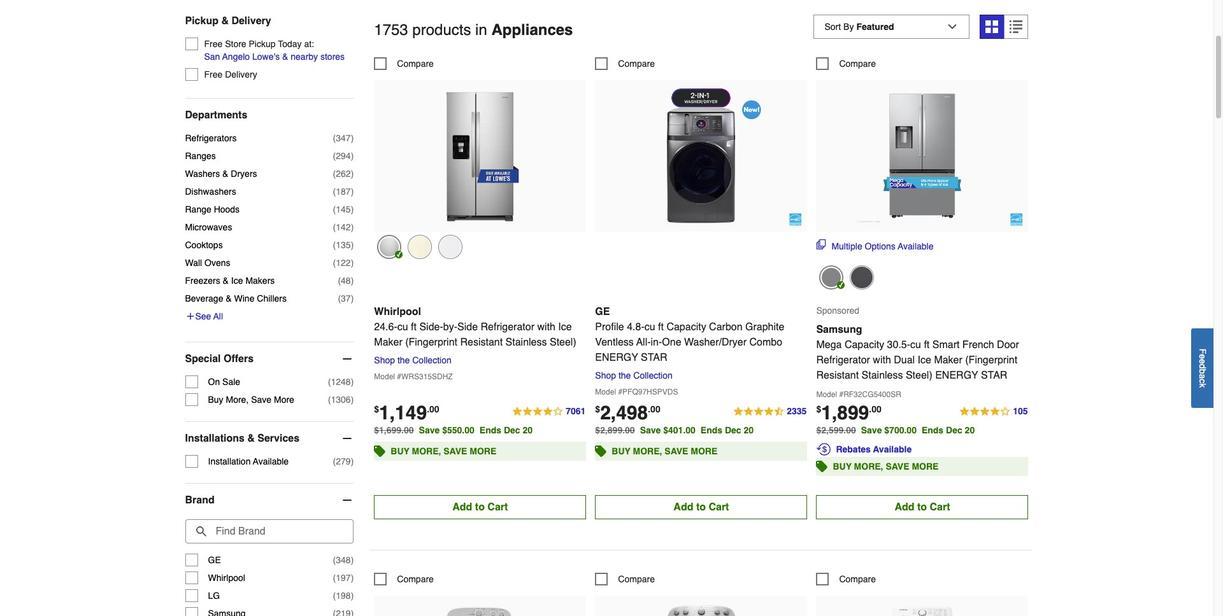 Task type: describe. For each thing, give the bounding box(es) containing it.
the for maker
[[398, 355, 410, 366]]

san
[[204, 51, 220, 62]]

appliances
[[492, 21, 573, 39]]

installation available
[[208, 457, 289, 467]]

compare for 5014502931 element at the right top of the page
[[839, 58, 876, 69]]

shop the collection for in-
[[595, 371, 673, 381]]

whirlpool 24.6-cu ft side-by-side refrigerator with ice maker (fingerprint resistant stainless steel) image
[[410, 86, 550, 227]]

105
[[1013, 406, 1028, 416]]

37
[[341, 294, 351, 304]]

in
[[475, 21, 487, 39]]

dual
[[894, 355, 915, 366]]

pickup & delivery
[[185, 15, 271, 27]]

( 197 )
[[333, 573, 354, 584]]

( 348 )
[[333, 556, 354, 566]]

( for 122
[[333, 258, 336, 268]]

( for 279
[[333, 457, 336, 467]]

samsung mega capacity 30.5-cu ft smart french door refrigerator with dual ice maker (fingerprint resistant stainless steel) energy star
[[817, 324, 1019, 381]]

187
[[336, 187, 351, 197]]

dec for 2,498
[[725, 425, 741, 436]]

( 1248 )
[[328, 377, 354, 387]]

2 horizontal spatial #
[[839, 390, 844, 399]]

) for ( 198 )
[[351, 591, 354, 601]]

shop the collection link for maker
[[374, 355, 457, 366]]

free for free store pickup today at:
[[204, 39, 223, 49]]

compare for 50354426 element at the left
[[397, 575, 434, 585]]

1306
[[331, 395, 351, 405]]

) for ( 187 )
[[351, 187, 354, 197]]

( for 142
[[333, 222, 336, 232]]

ge profile 4.8-cu ft capacity carbon graphite ventless all-in-one washer/dryer combo energy star image
[[631, 86, 772, 227]]

ice inside samsung mega capacity 30.5-cu ft smart french door refrigerator with dual ice maker (fingerprint resistant stainless steel) energy star
[[918, 355, 932, 366]]

$2,599.00
[[817, 425, 856, 436]]

savings save $550.00 element
[[419, 425, 538, 436]]

range hoods
[[185, 204, 240, 215]]

range
[[185, 204, 211, 215]]

plus image
[[185, 311, 195, 322]]

installations
[[185, 433, 245, 445]]

$ 1,149 .00
[[374, 402, 439, 424]]

energy inside samsung mega capacity 30.5-cu ft smart french door refrigerator with dual ice maker (fingerprint resistant stainless steel) energy star
[[936, 370, 978, 381]]

a
[[1198, 374, 1208, 379]]

save down actual price $2,498.00 element on the bottom of page
[[640, 425, 661, 436]]

105 button
[[959, 404, 1029, 420]]

$1,699.00 save $550.00 ends dec 20
[[374, 425, 533, 436]]

buy for $2,899.00
[[612, 446, 631, 457]]

multiple
[[832, 241, 863, 251]]

more, down rebates available
[[854, 462, 883, 472]]

5001722785 element
[[817, 573, 876, 586]]

on
[[208, 377, 220, 387]]

1 vertical spatial delivery
[[225, 69, 257, 80]]

more, for on sale
[[226, 395, 249, 405]]

2 e from the top
[[1198, 359, 1208, 364]]

matte black stainless image
[[850, 265, 875, 290]]

1000064061 element
[[595, 573, 655, 586]]

( 37 )
[[338, 294, 354, 304]]

buy right tag filled icon
[[833, 462, 852, 472]]

( 262 )
[[333, 169, 354, 179]]

24.6-
[[374, 322, 397, 333]]

installations & services
[[185, 433, 300, 445]]

add to cart for second add to cart button from the right
[[674, 502, 729, 513]]

was price $1,699.00 element
[[374, 422, 419, 436]]

compare for 1000422565 element
[[397, 58, 434, 69]]

see all button
[[185, 310, 223, 323]]

4.8-
[[627, 322, 645, 333]]

model for 24.6-cu ft side-by-side refrigerator with ice maker (fingerprint resistant stainless steel)
[[374, 373, 395, 381]]

more for $2,899.00
[[691, 446, 718, 457]]

ft inside ge profile 4.8-cu ft capacity carbon graphite ventless all-in-one washer/dryer combo energy star
[[658, 322, 664, 333]]

shop for 24.6-cu ft side-by-side refrigerator with ice maker (fingerprint resistant stainless steel)
[[374, 355, 395, 366]]

options
[[865, 241, 896, 251]]

dishwashers
[[185, 187, 236, 197]]

all
[[213, 311, 223, 322]]

whirlpool for whirlpool
[[208, 573, 245, 584]]

minus image
[[341, 353, 354, 366]]

model # pfq97hspvds
[[595, 388, 678, 397]]

$ for 1,149
[[374, 404, 379, 415]]

) for ( 37 )
[[351, 294, 354, 304]]

in-
[[651, 337, 662, 348]]

resistant inside samsung mega capacity 30.5-cu ft smart french door refrigerator with dual ice maker (fingerprint resistant stainless steel) energy star
[[817, 370, 859, 381]]

samsung 4-cu ft high efficiency agitator top-load washer (white) image
[[853, 603, 993, 617]]

.00 for 1,899
[[869, 404, 882, 415]]

262
[[336, 169, 351, 179]]

135
[[336, 240, 351, 250]]

at:
[[304, 39, 314, 49]]

hoods
[[214, 204, 240, 215]]

$550.00
[[442, 425, 475, 436]]

shop the collection link for in-
[[595, 371, 678, 381]]

tag filled image for 1,149
[[374, 443, 386, 460]]

rebates icon image
[[817, 442, 832, 457]]

buy more, save more for $1,699.00
[[391, 446, 497, 457]]

save down rebates available
[[886, 462, 910, 472]]

to for 3rd add to cart button from left
[[918, 502, 927, 513]]

resistant inside whirlpool 24.6-cu ft side-by-side refrigerator with ice maker (fingerprint resistant stainless steel)
[[460, 337, 503, 348]]

& inside san angelo lowe's & nearby stores "button"
[[282, 51, 288, 62]]

ends for 2,498
[[701, 425, 723, 436]]

ends for 1,899
[[922, 425, 944, 436]]

cu inside samsung mega capacity 30.5-cu ft smart french door refrigerator with dual ice maker (fingerprint resistant stainless steel) energy star
[[911, 339, 921, 351]]

refrigerator inside samsung mega capacity 30.5-cu ft smart french door refrigerator with dual ice maker (fingerprint resistant stainless steel) energy star
[[817, 355, 870, 366]]

) for ( 135 )
[[351, 240, 354, 250]]

star inside ge profile 4.8-cu ft capacity carbon graphite ventless all-in-one washer/dryer combo energy star
[[641, 352, 668, 364]]

.00 for 2,498
[[648, 404, 661, 415]]

347
[[336, 133, 351, 143]]

0 vertical spatial ice
[[231, 276, 243, 286]]

brand button
[[185, 484, 354, 517]]

$2,899.00 save $401.00 ends dec 20
[[595, 425, 754, 436]]

279
[[336, 457, 351, 467]]

f e e d b a c k button
[[1192, 329, 1214, 408]]

) for ( 1248 )
[[351, 377, 354, 387]]

steel) inside whirlpool 24.6-cu ft side-by-side refrigerator with ice maker (fingerprint resistant stainless steel)
[[550, 337, 577, 348]]

ovens
[[205, 258, 230, 268]]

beverage
[[185, 294, 223, 304]]

maker inside whirlpool 24.6-cu ft side-by-side refrigerator with ice maker (fingerprint resistant stainless steel)
[[374, 337, 403, 348]]

.00 for 1,149
[[427, 404, 439, 415]]

departments element
[[185, 109, 354, 122]]

( 142 )
[[333, 222, 354, 232]]

( for 1248
[[328, 377, 331, 387]]

free delivery
[[204, 69, 257, 80]]

cart for 3rd add to cart button from left
[[930, 502, 950, 513]]

( for 145
[[333, 204, 336, 215]]

save down "$2,899.00 save $401.00 ends dec 20"
[[665, 446, 688, 457]]

) for ( 145 )
[[351, 204, 354, 215]]

20 for 1,149
[[523, 425, 533, 436]]

geprofile 4.8-cu ft capacity carbon graphite ventless all-in-one washer/dryer combo energy star element
[[595, 80, 808, 232]]

multiple options available link
[[817, 239, 934, 253]]

list view image
[[1010, 20, 1023, 33]]

c
[[1198, 379, 1208, 383]]

with inside samsung mega capacity 30.5-cu ft smart french door refrigerator with dual ice maker (fingerprint resistant stainless steel) energy star
[[873, 355, 891, 366]]

shop for profile 4.8-cu ft capacity carbon graphite ventless all-in-one washer/dryer combo energy star
[[595, 371, 616, 381]]

( 279 )
[[333, 457, 354, 467]]

( for 198
[[333, 591, 336, 601]]

0 vertical spatial available
[[898, 241, 934, 251]]

buy more, save more for on sale
[[208, 395, 294, 405]]

energy inside ge profile 4.8-cu ft capacity carbon graphite ventless all-in-one washer/dryer combo energy star
[[595, 352, 638, 364]]

sponsored
[[817, 306, 860, 316]]

rebates available button
[[817, 442, 1029, 457]]

save up rebates available
[[861, 425, 882, 436]]

$2,599.00 save $700.00 ends dec 20
[[817, 425, 975, 436]]

) for ( 1306 )
[[351, 395, 354, 405]]

wall
[[185, 258, 202, 268]]

dec for 1,899
[[946, 425, 963, 436]]

dec for 1,149
[[504, 425, 520, 436]]

( 135 )
[[333, 240, 354, 250]]

tag filled image for 2,498
[[595, 443, 607, 460]]

1248
[[331, 377, 351, 387]]

microwaves
[[185, 222, 232, 232]]

f
[[1198, 349, 1208, 354]]

today
[[278, 39, 302, 49]]

on sale
[[208, 377, 240, 387]]

carbon
[[709, 322, 743, 333]]

makers
[[246, 276, 275, 286]]

ends dec 20 element for 1,899
[[922, 425, 980, 436]]

biscuit image
[[408, 235, 432, 259]]

5014502931 element
[[817, 57, 876, 70]]

one
[[662, 337, 682, 348]]

wine
[[234, 294, 255, 304]]

nearby
[[291, 51, 318, 62]]

1,899
[[821, 402, 869, 424]]

ge for ge
[[208, 556, 221, 566]]

collection for (fingerprint
[[412, 355, 452, 366]]

( for 48
[[338, 276, 341, 286]]

1 add to cart button from the left
[[374, 495, 586, 520]]

whirlpool 24.6-cu ft side-by-side refrigerator with ice maker (fingerprint resistant stainless steel)
[[374, 306, 577, 348]]

san angelo lowe's & nearby stores button
[[204, 50, 345, 63]]

5014255941 element
[[595, 57, 655, 70]]

2 horizontal spatial model
[[817, 390, 837, 399]]

actual price $2,498.00 element
[[595, 402, 661, 424]]

$2,899.00
[[595, 425, 635, 436]]

ends dec 20 element for 2,498
[[701, 425, 759, 436]]

) for ( 48 )
[[351, 276, 354, 286]]

1753 products in appliances
[[374, 21, 573, 39]]

1 vertical spatial pickup
[[249, 39, 276, 49]]

to for second add to cart button from the right
[[696, 502, 706, 513]]

( for 37
[[338, 294, 341, 304]]

48
[[341, 276, 351, 286]]

& for services
[[247, 433, 255, 445]]

$ for 2,498
[[595, 404, 600, 415]]



Task type: vqa. For each thing, say whether or not it's contained in the screenshot.
bulb in the There are many types of light bulbs, and each type may require a different disposal technique. Some light bulbs, like compact fluorescent lights (CFLs), contain mercury. Because of this, they're considered hazardous waste and can't be thrown out with regular household trash. Regulations for proper bulb disposal vary by region so you'll want to first check your local guidelines for safe recycling of light bulbs. Some Lowe's stores may accept certain types of light bulbs in their in-store recycling centers. Contact your local store for details.
no



Task type: locate. For each thing, give the bounding box(es) containing it.
& inside installations & services button
[[247, 433, 255, 445]]

6 ) from the top
[[351, 222, 354, 232]]

save down $1,699.00 save $550.00 ends dec 20
[[444, 446, 467, 457]]

fingerprint resistant stainless steel image for matte black stainless icon
[[820, 265, 844, 290]]

1000422565 element
[[374, 57, 434, 70]]

stainless
[[506, 337, 547, 348], [862, 370, 903, 381]]

( up ( 145 ) at the top of the page
[[333, 187, 336, 197]]

delivery up free store pickup today at:
[[232, 15, 271, 27]]

collection up pfq97hspvds
[[634, 371, 673, 381]]

2 horizontal spatial $
[[817, 404, 821, 415]]

$ inside $ 1,149 .00
[[374, 404, 379, 415]]

whirlpool 7-cu ft electric dryer (white) image
[[410, 603, 550, 617]]

( up 294
[[333, 133, 336, 143]]

more up services
[[274, 395, 294, 405]]

2 horizontal spatial add to cart
[[895, 502, 950, 513]]

available right options
[[898, 241, 934, 251]]

3 add to cart button from the left
[[817, 495, 1029, 520]]

0 horizontal spatial resistant
[[460, 337, 503, 348]]

2 minus image from the top
[[341, 494, 354, 507]]

$ 1,899 .00
[[817, 402, 882, 424]]

whirlpool up lg
[[208, 573, 245, 584]]

.00 inside $ 1,899 .00
[[869, 404, 882, 415]]

) up ( 48 )
[[351, 258, 354, 268]]

0 horizontal spatial (fingerprint
[[405, 337, 458, 348]]

ge
[[595, 306, 610, 318], [208, 556, 221, 566]]

3 $ from the left
[[817, 404, 821, 415]]

ends right the $401.00
[[701, 425, 723, 436]]

energy down ventless
[[595, 352, 638, 364]]

minus image down ( 279 ) in the left bottom of the page
[[341, 494, 354, 507]]

( down ( 145 ) at the top of the page
[[333, 222, 336, 232]]

3 ) from the top
[[351, 169, 354, 179]]

1 horizontal spatial pickup
[[249, 39, 276, 49]]

1 horizontal spatial model
[[595, 388, 616, 397]]

# up 1,149
[[397, 373, 401, 381]]

1 vertical spatial free
[[204, 69, 223, 80]]

9 ) from the top
[[351, 276, 354, 286]]

minus image up 279
[[341, 433, 354, 445]]

12 ) from the top
[[351, 395, 354, 405]]

2 to from the left
[[696, 502, 706, 513]]

compare inside 50354426 element
[[397, 575, 434, 585]]

the up 'model # wrs315sdhz'
[[398, 355, 410, 366]]

compare inside the 5001722785 element
[[839, 575, 876, 585]]

model for profile 4.8-cu ft capacity carbon graphite ventless all-in-one washer/dryer combo energy star
[[595, 388, 616, 397]]

ends dec 20 element
[[480, 425, 538, 436], [701, 425, 759, 436], [922, 425, 980, 436]]

( 1306 )
[[328, 395, 354, 405]]

ft left side-
[[411, 322, 417, 333]]

3 .00 from the left
[[869, 404, 882, 415]]

( 122 )
[[333, 258, 354, 268]]

0 horizontal spatial add
[[453, 502, 472, 513]]

3 to from the left
[[918, 502, 927, 513]]

maker down the 24.6-
[[374, 337, 403, 348]]

whirlpool inside whirlpool 24.6-cu ft side-by-side refrigerator with ice maker (fingerprint resistant stainless steel)
[[374, 306, 421, 318]]

free for free delivery
[[204, 69, 223, 80]]

compare for 5014255941 element
[[618, 58, 655, 69]]

16 ) from the top
[[351, 591, 354, 601]]

save
[[251, 395, 272, 405], [419, 425, 440, 436], [640, 425, 661, 436], [861, 425, 882, 436], [444, 446, 467, 457], [665, 446, 688, 457], [886, 462, 910, 472]]

star inside samsung mega capacity 30.5-cu ft smart french door refrigerator with dual ice maker (fingerprint resistant stainless steel) energy star
[[981, 370, 1008, 381]]

energy star qualified image
[[1011, 213, 1024, 226]]

1 horizontal spatial cart
[[709, 502, 729, 513]]

san angelo lowe's & nearby stores
[[204, 51, 345, 62]]

actual price $1,899.00 element
[[817, 402, 882, 424]]

1753
[[374, 21, 408, 39]]

the up model # pfq97hspvds
[[619, 371, 631, 381]]

delivery
[[232, 15, 271, 27], [225, 69, 257, 80]]

20 for 2,498
[[744, 425, 754, 436]]

1 vertical spatial maker
[[934, 355, 963, 366]]

pfq97hspvds
[[623, 388, 678, 397]]

ge inside ge profile 4.8-cu ft capacity carbon graphite ventless all-in-one washer/dryer combo energy star
[[595, 306, 610, 318]]

198
[[336, 591, 351, 601]]

stores
[[320, 51, 345, 62]]

) down ( 187 )
[[351, 204, 354, 215]]

2 add to cart button from the left
[[595, 495, 808, 520]]

0 vertical spatial with
[[537, 322, 556, 333]]

1 .00 from the left
[[427, 404, 439, 415]]

profile
[[595, 322, 624, 333]]

1 horizontal spatial steel)
[[906, 370, 933, 381]]

shop the collection for maker
[[374, 355, 452, 366]]

steel) inside samsung mega capacity 30.5-cu ft smart french door refrigerator with dual ice maker (fingerprint resistant stainless steel) energy star
[[906, 370, 933, 381]]

) for ( 262 )
[[351, 169, 354, 179]]

star down in-
[[641, 352, 668, 364]]

graphite
[[746, 322, 785, 333]]

ends dec 20 element for 1,149
[[480, 425, 538, 436]]

more down rebates available button
[[912, 462, 939, 472]]

1 vertical spatial collection
[[634, 371, 673, 381]]

2 horizontal spatial dec
[[946, 425, 963, 436]]

4 stars image
[[512, 404, 586, 420], [959, 404, 1029, 420]]

( for 135
[[333, 240, 336, 250]]

freezers
[[185, 276, 220, 286]]

2 horizontal spatial ends
[[922, 425, 944, 436]]

1 horizontal spatial 20
[[744, 425, 754, 436]]

2 $ from the left
[[595, 404, 600, 415]]

washer/dryer
[[684, 337, 747, 348]]

0 horizontal spatial pickup
[[185, 15, 219, 27]]

ice inside whirlpool 24.6-cu ft side-by-side refrigerator with ice maker (fingerprint resistant stainless steel)
[[558, 322, 572, 333]]

0 vertical spatial star
[[641, 352, 668, 364]]

by-
[[443, 322, 458, 333]]

4 stars image for 1,149
[[512, 404, 586, 420]]

capacity down samsung
[[845, 339, 885, 351]]

whirlpool 3.5-cu ft high efficiency agitator top-load washer (white) image
[[631, 603, 772, 617]]

) up ( 37 )
[[351, 276, 354, 286]]

1 ends from the left
[[480, 425, 501, 436]]

2 vertical spatial available
[[253, 457, 289, 467]]

3 add from the left
[[895, 502, 915, 513]]

refrigerator inside whirlpool 24.6-cu ft side-by-side refrigerator with ice maker (fingerprint resistant stainless steel)
[[481, 322, 535, 333]]

(fingerprint inside samsung mega capacity 30.5-cu ft smart french door refrigerator with dual ice maker (fingerprint resistant stainless steel) energy star
[[966, 355, 1018, 366]]

1 to from the left
[[475, 502, 485, 513]]

0 horizontal spatial whirlpool
[[208, 573, 245, 584]]

1 horizontal spatial maker
[[934, 355, 963, 366]]

11 ) from the top
[[351, 377, 354, 387]]

fingerprint resistant stainless steel image for "biscuit" "icon"
[[377, 235, 402, 259]]

1 vertical spatial star
[[981, 370, 1008, 381]]

# for profile 4.8-cu ft capacity carbon graphite ventless all-in-one washer/dryer combo energy star
[[618, 388, 623, 397]]

0 vertical spatial fingerprint resistant stainless steel image
[[377, 235, 402, 259]]

8 ) from the top
[[351, 258, 354, 268]]

1 horizontal spatial shop
[[595, 371, 616, 381]]

2 horizontal spatial cu
[[911, 339, 921, 351]]

) for ( 197 )
[[351, 573, 354, 584]]

1 4 stars image from the left
[[512, 404, 586, 420]]

0 horizontal spatial collection
[[412, 355, 452, 366]]

more down "savings save $401.00" element
[[691, 446, 718, 457]]

2 tag filled image from the left
[[595, 443, 607, 460]]

cu
[[397, 322, 408, 333], [645, 322, 655, 333], [911, 339, 921, 351]]

1 horizontal spatial add to cart
[[674, 502, 729, 513]]

2335 button
[[733, 404, 808, 420]]

with left profile
[[537, 322, 556, 333]]

capacity inside samsung mega capacity 30.5-cu ft smart french door refrigerator with dual ice maker (fingerprint resistant stainless steel) energy star
[[845, 339, 885, 351]]

1 horizontal spatial 4 stars image
[[959, 404, 1029, 420]]

2 add to cart from the left
[[674, 502, 729, 513]]

ge profile 4.8-cu ft capacity carbon graphite ventless all-in-one washer/dryer combo energy star
[[595, 306, 785, 364]]

stainless inside samsung mega capacity 30.5-cu ft smart french door refrigerator with dual ice maker (fingerprint resistant stainless steel) energy star
[[862, 370, 903, 381]]

0 horizontal spatial dec
[[504, 425, 520, 436]]

the for in-
[[619, 371, 631, 381]]

) down ( 145 ) at the top of the page
[[351, 222, 354, 232]]

& for delivery
[[221, 15, 229, 27]]

capacity up one
[[667, 322, 706, 333]]

more, down $1,699.00 save $550.00 ends dec 20
[[412, 446, 441, 457]]

maker inside samsung mega capacity 30.5-cu ft smart french door refrigerator with dual ice maker (fingerprint resistant stainless steel) energy star
[[934, 355, 963, 366]]

0 vertical spatial delivery
[[232, 15, 271, 27]]

free store pickup today at:
[[204, 39, 314, 49]]

0 vertical spatial the
[[398, 355, 410, 366]]

minus image for brand
[[341, 494, 354, 507]]

shop the collection link up 'model # wrs315sdhz'
[[374, 355, 457, 366]]

0 horizontal spatial with
[[537, 322, 556, 333]]

1 tag filled image from the left
[[374, 443, 386, 460]]

& left wine
[[226, 294, 232, 304]]

e up b in the right bottom of the page
[[1198, 359, 1208, 364]]

( down ( 347 )
[[333, 151, 336, 161]]

cart for second add to cart button from the right
[[709, 502, 729, 513]]

4 stars image containing 7061
[[512, 404, 586, 420]]

20
[[523, 425, 533, 436], [744, 425, 754, 436], [965, 425, 975, 436]]

0 horizontal spatial capacity
[[667, 322, 706, 333]]

3 ends from the left
[[922, 425, 944, 436]]

1 horizontal spatial ft
[[658, 322, 664, 333]]

0 horizontal spatial .00
[[427, 404, 439, 415]]

add for 3rd add to cart button from left
[[895, 502, 915, 513]]

services
[[258, 433, 300, 445]]

1,149
[[379, 402, 427, 424]]

) for ( 279 )
[[351, 457, 354, 467]]

cu inside whirlpool 24.6-cu ft side-by-side refrigerator with ice maker (fingerprint resistant stainless steel)
[[397, 322, 408, 333]]

shop down the 24.6-
[[374, 355, 395, 366]]

( down 135
[[333, 258, 336, 268]]

) for ( 122 )
[[351, 258, 354, 268]]

ends right $550.00
[[480, 425, 501, 436]]

samsung
[[817, 324, 862, 336]]

0 horizontal spatial steel)
[[550, 337, 577, 348]]

whirlpool up the 24.6-
[[374, 306, 421, 318]]

# for 24.6-cu ft side-by-side refrigerator with ice maker (fingerprint resistant stainless steel)
[[397, 373, 401, 381]]

energy down smart
[[936, 370, 978, 381]]

0 horizontal spatial refrigerator
[[481, 322, 535, 333]]

available inside button
[[873, 445, 912, 455]]

freezers & ice makers
[[185, 276, 275, 286]]

1 horizontal spatial ends
[[701, 425, 723, 436]]

ice left profile
[[558, 322, 572, 333]]

samsungmega capacity 30.5-cu ft smart french door refrigerator with dual ice maker (fingerprint resistant stainless steel) energy star element
[[817, 80, 1029, 232]]

) for ( 294 )
[[351, 151, 354, 161]]

& up installation available
[[247, 433, 255, 445]]

1 cart from the left
[[488, 502, 508, 513]]

wall ovens
[[185, 258, 230, 268]]

dec up rebates available button
[[946, 425, 963, 436]]

1 horizontal spatial (fingerprint
[[966, 355, 1018, 366]]

( up 1306
[[328, 377, 331, 387]]

2 dec from the left
[[725, 425, 741, 436]]

( down 197
[[333, 591, 336, 601]]

departments
[[185, 109, 247, 121]]

samsung mega capacity 30.5-cu ft smart french door refrigerator with dual ice maker (fingerprint resistant stainless steel) energy star image
[[853, 86, 993, 227]]

2 horizontal spatial add
[[895, 502, 915, 513]]

0 vertical spatial maker
[[374, 337, 403, 348]]

1 add from the left
[[453, 502, 472, 513]]

buy more, save more
[[208, 395, 294, 405], [391, 446, 497, 457], [612, 446, 718, 457], [833, 462, 939, 472]]

lg
[[208, 591, 220, 601]]

capacity
[[667, 322, 706, 333], [845, 339, 885, 351]]

cu up the all-
[[645, 322, 655, 333]]

was price $2,599.00 element
[[817, 422, 861, 436]]

whirlpool
[[374, 306, 421, 318], [208, 573, 245, 584]]

2 20 from the left
[[744, 425, 754, 436]]

compare for the 5001722785 element
[[839, 575, 876, 585]]

offers
[[224, 354, 254, 365]]

buy down on
[[208, 395, 223, 405]]

.00 inside $ 2,498 .00
[[648, 404, 661, 415]]

1 ) from the top
[[351, 133, 354, 143]]

0 horizontal spatial stainless
[[506, 337, 547, 348]]

( for 262
[[333, 169, 336, 179]]

0 vertical spatial free
[[204, 39, 223, 49]]

1 vertical spatial steel)
[[906, 370, 933, 381]]

available for rebates available
[[873, 445, 912, 455]]

store
[[225, 39, 246, 49]]

0 horizontal spatial cart
[[488, 502, 508, 513]]

0 horizontal spatial ge
[[208, 556, 221, 566]]

ge up lg
[[208, 556, 221, 566]]

.00 down rf32cg5400sr
[[869, 404, 882, 415]]

cart for 1st add to cart button from the left
[[488, 502, 508, 513]]

1 e from the top
[[1198, 354, 1208, 359]]

( for 1306
[[328, 395, 331, 405]]

2 4 stars image from the left
[[959, 404, 1029, 420]]

$ inside $ 1,899 .00
[[817, 404, 821, 415]]

ends dec 20 element up rebates available button
[[922, 425, 980, 436]]

fingerprint resistant stainless steel image left matte black stainless icon
[[820, 265, 844, 290]]

$401.00
[[663, 425, 696, 436]]

3 dec from the left
[[946, 425, 963, 436]]

f e e d b a c k
[[1198, 349, 1208, 388]]

buy more, save more for $2,899.00
[[612, 446, 718, 457]]

( up 197
[[333, 556, 336, 566]]

refrigerator right side
[[481, 322, 535, 333]]

tag filled image
[[817, 458, 828, 476]]

minus image inside brand button
[[341, 494, 354, 507]]

( down ( 1306 ) at bottom
[[333, 457, 336, 467]]

) down ( 347 )
[[351, 151, 354, 161]]

available down $2,599.00 save $700.00 ends dec 20
[[873, 445, 912, 455]]

1 horizontal spatial shop the collection link
[[595, 371, 678, 381]]

$ right 7061
[[595, 404, 600, 415]]

refrigerator down 'mega'
[[817, 355, 870, 366]]

( up ( 122 )
[[333, 240, 336, 250]]

1 horizontal spatial .00
[[648, 404, 661, 415]]

rebates
[[836, 445, 871, 455]]

2 ) from the top
[[351, 151, 354, 161]]

installations & services button
[[185, 422, 354, 455]]

0 horizontal spatial to
[[475, 502, 485, 513]]

& for dryers
[[222, 169, 228, 179]]

fingerprint resistant stainless steel image
[[377, 235, 402, 259], [820, 265, 844, 290]]

) for ( 347 )
[[351, 133, 354, 143]]

1 dec from the left
[[504, 425, 520, 436]]

e
[[1198, 354, 1208, 359], [1198, 359, 1208, 364]]

1 horizontal spatial dec
[[725, 425, 741, 436]]

1 horizontal spatial add
[[674, 502, 694, 513]]

2 horizontal spatial add to cart button
[[817, 495, 1029, 520]]

minus image for installations & services
[[341, 433, 354, 445]]

e up "d"
[[1198, 354, 1208, 359]]

1 horizontal spatial cu
[[645, 322, 655, 333]]

buy for $1,699.00
[[391, 446, 410, 457]]

0 vertical spatial capacity
[[667, 322, 706, 333]]

buy more, save more down rebates available
[[833, 462, 939, 472]]

197
[[336, 573, 351, 584]]

compare for 1000064061 element
[[618, 575, 655, 585]]

1 vertical spatial (fingerprint
[[966, 355, 1018, 366]]

# up 2,498
[[618, 388, 623, 397]]

ft inside whirlpool 24.6-cu ft side-by-side refrigerator with ice maker (fingerprint resistant stainless steel)
[[411, 322, 417, 333]]

white image
[[439, 235, 463, 259]]

stainless inside whirlpool 24.6-cu ft side-by-side refrigerator with ice maker (fingerprint resistant stainless steel)
[[506, 337, 547, 348]]

add for second add to cart button from the right
[[674, 502, 694, 513]]

$ inside $ 2,498 .00
[[595, 404, 600, 415]]

( 187 )
[[333, 187, 354, 197]]

142
[[336, 222, 351, 232]]

7 ) from the top
[[351, 240, 354, 250]]

2,498
[[600, 402, 648, 424]]

capacity inside ge profile 4.8-cu ft capacity carbon graphite ventless all-in-one washer/dryer combo energy star
[[667, 322, 706, 333]]

save up installations & services button
[[251, 395, 272, 405]]

20 down 7061 "button"
[[523, 425, 533, 436]]

( down ( 122 )
[[338, 276, 341, 286]]

1 vertical spatial ice
[[558, 322, 572, 333]]

free down 'san'
[[204, 69, 223, 80]]

1 add to cart from the left
[[453, 502, 508, 513]]

shop the collection
[[374, 355, 452, 366], [595, 371, 673, 381]]

add to cart for 1st add to cart button from the left
[[453, 502, 508, 513]]

ventless
[[595, 337, 634, 348]]

# up 1,899
[[839, 390, 844, 399]]

ge for ge profile 4.8-cu ft capacity carbon graphite ventless all-in-one washer/dryer combo energy star
[[595, 306, 610, 318]]

&
[[221, 15, 229, 27], [282, 51, 288, 62], [222, 169, 228, 179], [223, 276, 229, 286], [226, 294, 232, 304], [247, 433, 255, 445]]

2 ends from the left
[[701, 425, 723, 436]]

0 vertical spatial refrigerator
[[481, 322, 535, 333]]

& for wine
[[226, 294, 232, 304]]

more for on sale
[[274, 395, 294, 405]]

model # rf32cg5400sr
[[817, 390, 902, 399]]

1 vertical spatial shop the collection link
[[595, 371, 678, 381]]

pickup up lowe's
[[249, 39, 276, 49]]

4 stars image for 1,899
[[959, 404, 1029, 420]]

ice up beverage & wine chillers
[[231, 276, 243, 286]]

) down 1306
[[351, 457, 354, 467]]

( down ( 187 )
[[333, 204, 336, 215]]

washers
[[185, 169, 220, 179]]

(fingerprint inside whirlpool 24.6-cu ft side-by-side refrigerator with ice maker (fingerprint resistant stainless steel)
[[405, 337, 458, 348]]

$ right 2335
[[817, 404, 821, 415]]

0 vertical spatial collection
[[412, 355, 452, 366]]

1 horizontal spatial the
[[619, 371, 631, 381]]

products
[[412, 21, 471, 39]]

) up ( 187 )
[[351, 169, 354, 179]]

.00 up $1,699.00 save $550.00 ends dec 20
[[427, 404, 439, 415]]

savings save $401.00 element
[[640, 425, 759, 436]]

2 horizontal spatial 20
[[965, 425, 975, 436]]

brand
[[185, 495, 215, 506]]

( for 347
[[333, 133, 336, 143]]

1 20 from the left
[[523, 425, 533, 436]]

3 add to cart from the left
[[895, 502, 950, 513]]

buy down $1,699.00
[[391, 446, 410, 457]]

1 horizontal spatial ge
[[595, 306, 610, 318]]

pickup up 'san'
[[185, 15, 219, 27]]

compare inside 1000422565 element
[[397, 58, 434, 69]]

ranges
[[185, 151, 216, 161]]

beverage & wine chillers
[[185, 294, 287, 304]]

& down today
[[282, 51, 288, 62]]

free up 'san'
[[204, 39, 223, 49]]

4 stars image containing 105
[[959, 404, 1029, 420]]

maker down smart
[[934, 355, 963, 366]]

save down $ 1,149 .00
[[419, 425, 440, 436]]

maker
[[374, 337, 403, 348], [934, 355, 963, 366]]

minus image inside installations & services button
[[341, 433, 354, 445]]

1 horizontal spatial fingerprint resistant stainless steel image
[[820, 265, 844, 290]]

13 ) from the top
[[351, 457, 354, 467]]

1 horizontal spatial collection
[[634, 371, 673, 381]]

( for 187
[[333, 187, 336, 197]]

shop the collection link
[[374, 355, 457, 366], [595, 371, 678, 381]]

compare inside 1000064061 element
[[618, 575, 655, 585]]

cu inside ge profile 4.8-cu ft capacity carbon graphite ventless all-in-one washer/dryer combo energy star
[[645, 322, 655, 333]]

angelo
[[222, 51, 250, 62]]

2 add from the left
[[674, 502, 694, 513]]

4.5 stars image
[[733, 404, 808, 420]]

collection for one
[[634, 371, 673, 381]]

more, for $1,699.00
[[412, 446, 441, 457]]

122
[[336, 258, 351, 268]]

2 .00 from the left
[[648, 404, 661, 415]]

1 vertical spatial with
[[873, 355, 891, 366]]

was price $2,899.00 element
[[595, 422, 640, 436]]

15 ) from the top
[[351, 573, 354, 584]]

chillers
[[257, 294, 287, 304]]

minus image
[[341, 433, 354, 445], [341, 494, 354, 507]]

installation
[[208, 457, 251, 467]]

0 horizontal spatial tag filled image
[[374, 443, 386, 460]]

whirlpool for whirlpool 24.6-cu ft side-by-side refrigerator with ice maker (fingerprint resistant stainless steel)
[[374, 306, 421, 318]]

1 ends dec 20 element from the left
[[480, 425, 538, 436]]

1 horizontal spatial star
[[981, 370, 1008, 381]]

0 vertical spatial resistant
[[460, 337, 503, 348]]

available down installations & services button
[[253, 457, 289, 467]]

0 vertical spatial minus image
[[341, 433, 354, 445]]

50354426 element
[[374, 573, 434, 586]]

ft inside samsung mega capacity 30.5-cu ft smart french door refrigerator with dual ice maker (fingerprint resistant stainless steel) energy star
[[924, 339, 930, 351]]

with inside whirlpool 24.6-cu ft side-by-side refrigerator with ice maker (fingerprint resistant stainless steel)
[[537, 322, 556, 333]]

3 cart from the left
[[930, 502, 950, 513]]

0 vertical spatial pickup
[[185, 15, 219, 27]]

shop the collection link up model # pfq97hspvds
[[595, 371, 678, 381]]

shop down ventless
[[595, 371, 616, 381]]

refrigerator
[[481, 322, 535, 333], [817, 355, 870, 366]]

(
[[333, 133, 336, 143], [333, 151, 336, 161], [333, 169, 336, 179], [333, 187, 336, 197], [333, 204, 336, 215], [333, 222, 336, 232], [333, 240, 336, 250], [333, 258, 336, 268], [338, 276, 341, 286], [338, 294, 341, 304], [328, 377, 331, 387], [328, 395, 331, 405], [333, 457, 336, 467], [333, 556, 336, 566], [333, 573, 336, 584], [333, 591, 336, 601]]

b
[[1198, 369, 1208, 374]]

0 horizontal spatial ice
[[231, 276, 243, 286]]

( for 348
[[333, 556, 336, 566]]

lowe's
[[252, 51, 280, 62]]

1 vertical spatial stainless
[[862, 370, 903, 381]]

5 ) from the top
[[351, 204, 354, 215]]

ft left smart
[[924, 339, 930, 351]]

actual price $1,149.00 element
[[374, 402, 439, 424]]

2 free from the top
[[204, 69, 223, 80]]

2 ends dec 20 element from the left
[[701, 425, 759, 436]]

buy for on sale
[[208, 395, 223, 405]]

tag filled image
[[374, 443, 386, 460], [595, 443, 607, 460]]

add to cart for 3rd add to cart button from left
[[895, 502, 950, 513]]

model # wrs315sdhz
[[374, 373, 453, 381]]

2 cart from the left
[[709, 502, 729, 513]]

0 vertical spatial shop
[[374, 355, 395, 366]]

savings save $700.00 element
[[861, 425, 980, 436]]

0 horizontal spatial ends dec 20 element
[[480, 425, 538, 436]]

1 horizontal spatial shop the collection
[[595, 371, 673, 381]]

dec down 7061 "button"
[[504, 425, 520, 436]]

ft
[[411, 322, 417, 333], [658, 322, 664, 333], [924, 339, 930, 351]]

7061
[[566, 406, 586, 416]]

1 vertical spatial shop
[[595, 371, 616, 381]]

0 horizontal spatial add to cart
[[453, 502, 508, 513]]

ge up profile
[[595, 306, 610, 318]]

Find Brand text field
[[185, 520, 354, 544]]

2 horizontal spatial ice
[[918, 355, 932, 366]]

( 347 )
[[333, 133, 354, 143]]

) for ( 348 )
[[351, 556, 354, 566]]

collection up wrs315sdhz
[[412, 355, 452, 366]]

0 vertical spatial (fingerprint
[[405, 337, 458, 348]]

) down 1248
[[351, 395, 354, 405]]

145
[[336, 204, 351, 215]]

( up ( 187 )
[[333, 169, 336, 179]]

0 vertical spatial shop the collection link
[[374, 355, 457, 366]]

1 horizontal spatial resistant
[[817, 370, 859, 381]]

energy star qualified image
[[790, 213, 802, 226]]

1 minus image from the top
[[341, 433, 354, 445]]

1 horizontal spatial whirlpool
[[374, 306, 421, 318]]

10 ) from the top
[[351, 294, 354, 304]]

& down ovens
[[223, 276, 229, 286]]

2 vertical spatial ice
[[918, 355, 932, 366]]

$700.00
[[885, 425, 917, 436]]

available for installation available
[[253, 457, 289, 467]]

see
[[195, 311, 211, 322]]

to for 1st add to cart button from the left
[[475, 502, 485, 513]]

.00 inside $ 1,149 .00
[[427, 404, 439, 415]]

compare inside 5014255941 element
[[618, 58, 655, 69]]

1 horizontal spatial $
[[595, 404, 600, 415]]

add
[[453, 502, 472, 513], [674, 502, 694, 513], [895, 502, 915, 513]]

30.5-
[[887, 339, 911, 351]]

1 free from the top
[[204, 39, 223, 49]]

compare inside 5014502931 element
[[839, 58, 876, 69]]

) up ( 122 )
[[351, 240, 354, 250]]

1 vertical spatial shop the collection
[[595, 371, 673, 381]]

resistant up model # rf32cg5400sr in the bottom right of the page
[[817, 370, 859, 381]]

more, for $2,899.00
[[633, 446, 662, 457]]

) down ( 48 )
[[351, 294, 354, 304]]

14 ) from the top
[[351, 556, 354, 566]]

) for ( 142 )
[[351, 222, 354, 232]]

0 horizontal spatial $
[[374, 404, 379, 415]]

2 horizontal spatial ends dec 20 element
[[922, 425, 980, 436]]

ends for 1,149
[[480, 425, 501, 436]]

( 294 )
[[333, 151, 354, 161]]

& for ice
[[223, 276, 229, 286]]

multiple options available
[[832, 241, 934, 251]]

1 $ from the left
[[374, 404, 379, 415]]

rf32cg5400sr
[[844, 390, 902, 399]]

20 for 1,899
[[965, 425, 975, 436]]

more, down sale
[[226, 395, 249, 405]]

shop the collection up 'model # wrs315sdhz'
[[374, 355, 452, 366]]

3 ends dec 20 element from the left
[[922, 425, 980, 436]]

ends
[[480, 425, 501, 436], [701, 425, 723, 436], [922, 425, 944, 436]]

0 horizontal spatial 4 stars image
[[512, 404, 586, 420]]

steel) left ventless
[[550, 337, 577, 348]]

4 ) from the top
[[351, 187, 354, 197]]

buy down $2,899.00
[[612, 446, 631, 457]]

0 horizontal spatial star
[[641, 352, 668, 364]]

more, down "$2,899.00 save $401.00 ends dec 20"
[[633, 446, 662, 457]]

0 horizontal spatial ft
[[411, 322, 417, 333]]

model up 1,149
[[374, 373, 395, 381]]

grid view image
[[986, 20, 999, 33]]

20 down 105 button
[[965, 425, 975, 436]]

1 horizontal spatial tag filled image
[[595, 443, 607, 460]]

( for 197
[[333, 573, 336, 584]]

3 20 from the left
[[965, 425, 975, 436]]

0 vertical spatial whirlpool
[[374, 306, 421, 318]]

0 horizontal spatial shop the collection
[[374, 355, 452, 366]]

0 vertical spatial steel)
[[550, 337, 577, 348]]

more for $1,699.00
[[470, 446, 497, 457]]

door
[[997, 339, 1019, 351]]

0 horizontal spatial maker
[[374, 337, 403, 348]]

mega
[[817, 339, 842, 351]]

add for 1st add to cart button from the left
[[453, 502, 472, 513]]



